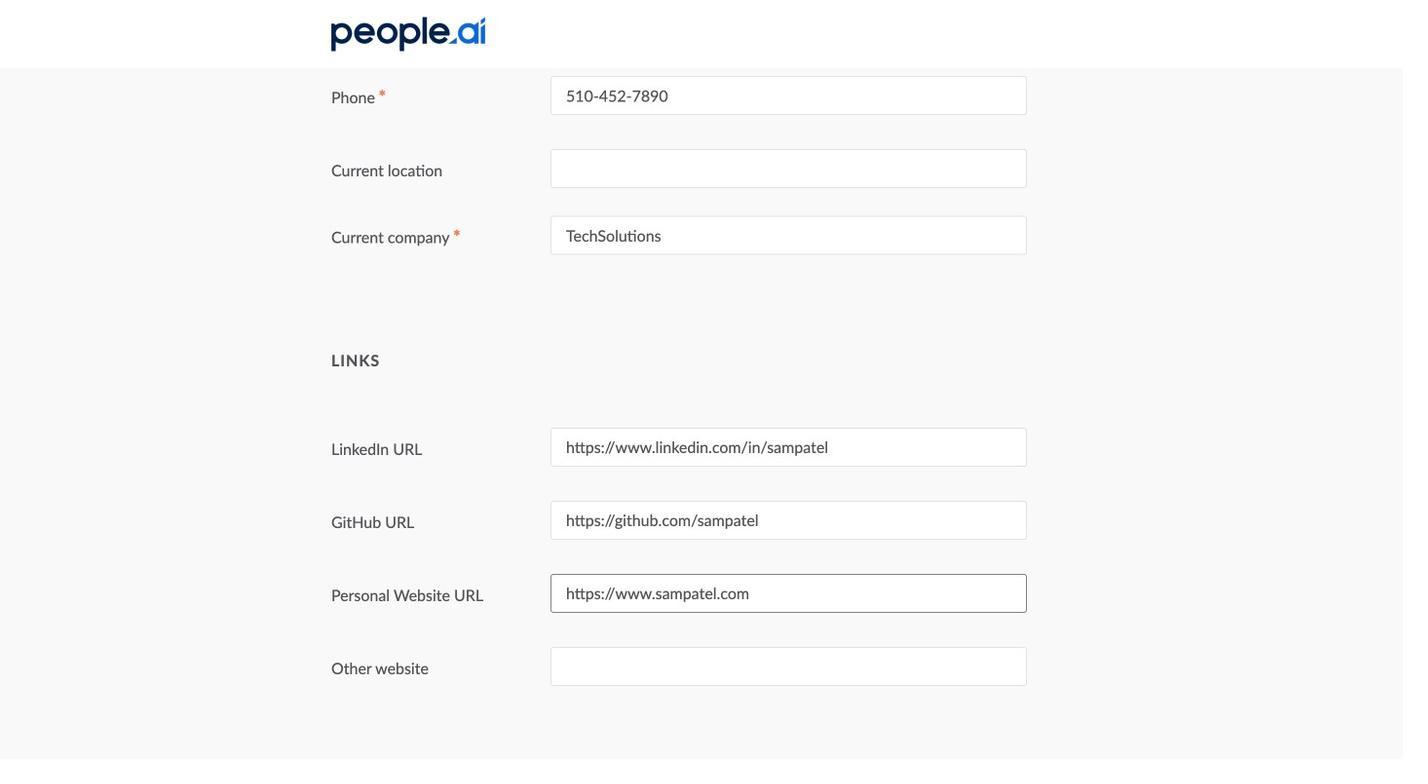 Task type: vqa. For each thing, say whether or not it's contained in the screenshot.
People.Ai Logo
yes



Task type: locate. For each thing, give the bounding box(es) containing it.
None email field
[[551, 3, 1027, 42]]

None text field
[[551, 76, 1027, 115], [551, 149, 1027, 188], [551, 216, 1027, 255], [551, 501, 1027, 540], [551, 574, 1027, 613], [551, 647, 1027, 686], [551, 76, 1027, 115], [551, 149, 1027, 188], [551, 216, 1027, 255], [551, 501, 1027, 540], [551, 574, 1027, 613], [551, 647, 1027, 686]]

people.ai logo image
[[331, 17, 485, 51]]

None text field
[[551, 428, 1027, 467]]



